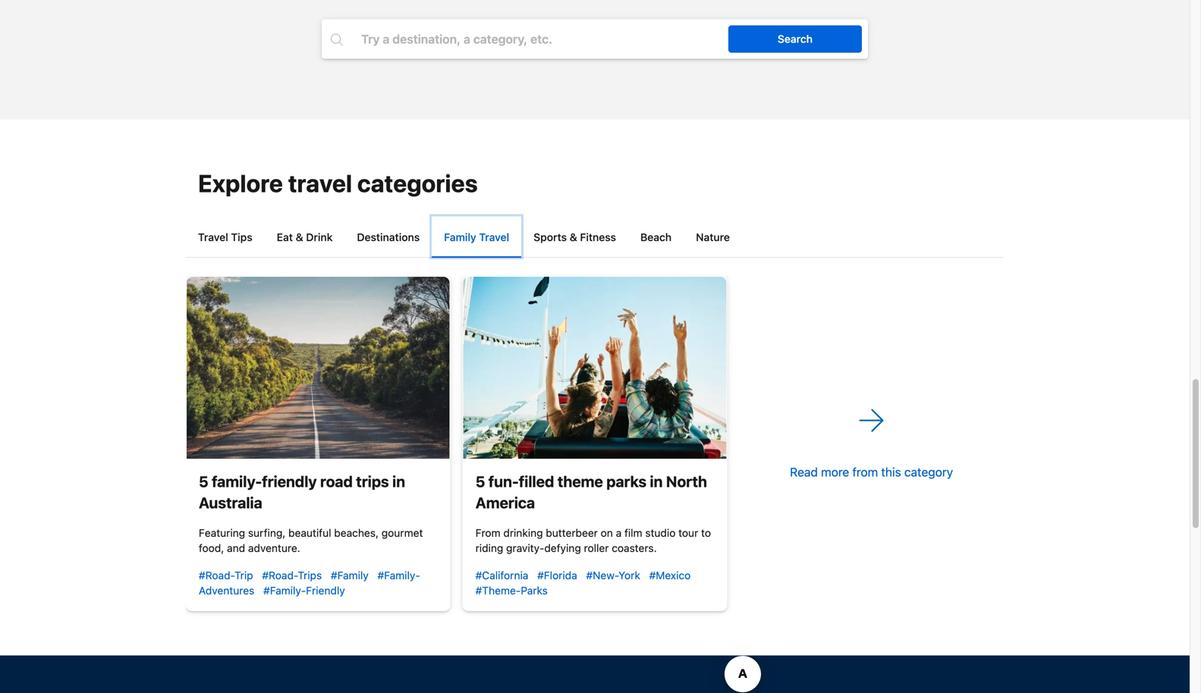 Task type: locate. For each thing, give the bounding box(es) containing it.
5
[[199, 473, 208, 491], [476, 473, 485, 491]]

a
[[616, 527, 622, 540]]

5 for 5 fun-filled theme parks in north america
[[476, 473, 485, 491]]

on
[[601, 527, 613, 540]]

0 horizontal spatial #family-
[[263, 585, 306, 597]]

1 vertical spatial parks
[[521, 585, 548, 597]]

0 vertical spatial friendly
[[262, 473, 317, 491]]

gourmet
[[382, 527, 423, 540]]

this
[[882, 465, 902, 480]]

&
[[296, 231, 303, 244], [570, 231, 577, 244]]

1 horizontal spatial #family-
[[378, 570, 420, 582]]

family travel button
[[432, 217, 522, 257]]

and
[[227, 542, 245, 555]]

from drinking butterbeer on a film studio tour to riding gravity-defying roller coasters.
[[476, 527, 711, 555]]

from
[[476, 527, 501, 540]]

trips
[[356, 473, 389, 491], [298, 570, 322, 582]]

#road-
[[199, 570, 235, 582], [262, 570, 298, 582]]

0 horizontal spatial #road-
[[199, 570, 235, 582]]

in
[[393, 473, 405, 491], [650, 473, 663, 491]]

trip
[[235, 570, 253, 582]]

parks right theme
[[607, 473, 647, 491]]

#road-trips link
[[262, 570, 322, 582]]

1 5 from the left
[[199, 473, 208, 491]]

2 in from the left
[[650, 473, 663, 491]]

0 horizontal spatial &
[[296, 231, 303, 244]]

surfing,
[[248, 527, 286, 540]]

#road-trip link
[[199, 570, 253, 582]]

friendly left road
[[262, 473, 317, 491]]

parks inside 5 fun-filled theme parks in north america
[[607, 473, 647, 491]]

#road- down adventure.
[[262, 570, 298, 582]]

#family- down gourmet
[[378, 570, 420, 582]]

sports & fitness button
[[522, 217, 629, 257]]

& for eat
[[296, 231, 303, 244]]

5 left the family-
[[199, 473, 208, 491]]

to
[[701, 527, 711, 540]]

& right eat in the top left of the page
[[296, 231, 303, 244]]

coasters.
[[612, 542, 657, 555]]

0 horizontal spatial travel
[[198, 231, 228, 244]]

tab list
[[186, 217, 1004, 258]]

2 #road- from the left
[[262, 570, 298, 582]]

categories
[[357, 169, 478, 198]]

filled
[[519, 473, 554, 491]]

& right sports
[[570, 231, 577, 244]]

travel tips button
[[186, 217, 265, 257]]

5 left fun-
[[476, 473, 485, 491]]

explore travel categories
[[198, 169, 478, 198]]

#new-york link
[[586, 570, 641, 582]]

in left north
[[650, 473, 663, 491]]

from
[[853, 465, 878, 480]]

family travel
[[444, 231, 510, 244]]

#road-trip
[[199, 570, 253, 582]]

2 & from the left
[[570, 231, 577, 244]]

0 horizontal spatial parks
[[521, 585, 548, 597]]

1 horizontal spatial parks
[[607, 473, 647, 491]]

0 vertical spatial #family-
[[378, 570, 420, 582]]

adventures
[[199, 585, 255, 597]]

#california
[[476, 570, 529, 582]]

travel
[[198, 231, 228, 244], [479, 231, 510, 244]]

in inside 5 family-friendly road trips in australia
[[393, 473, 405, 491]]

parks down #florida
[[521, 585, 548, 597]]

travel
[[288, 169, 352, 198]]

#mexico
[[649, 570, 691, 582]]

2 5 from the left
[[476, 473, 485, 491]]

in inside 5 fun-filled theme parks in north america
[[650, 473, 663, 491]]

#mexico #theme-parks
[[476, 570, 691, 597]]

1 horizontal spatial travel
[[479, 231, 510, 244]]

#road- up adventures
[[199, 570, 235, 582]]

#family-
[[378, 570, 420, 582], [263, 585, 306, 597]]

north
[[666, 473, 707, 491]]

1 in from the left
[[393, 473, 405, 491]]

tab list containing travel tips
[[186, 217, 1004, 258]]

nature button
[[684, 217, 742, 257]]

destinations
[[357, 231, 420, 244]]

1 horizontal spatial trips
[[356, 473, 389, 491]]

in up gourmet
[[393, 473, 405, 491]]

1 horizontal spatial &
[[570, 231, 577, 244]]

#family- for #family-friendly
[[263, 585, 306, 597]]

0 vertical spatial parks
[[607, 473, 647, 491]]

5 inside 5 family-friendly road trips in australia
[[199, 473, 208, 491]]

#theme-
[[476, 585, 521, 597]]

roller
[[584, 542, 609, 555]]

#family- for #family- adventures
[[378, 570, 420, 582]]

0 horizontal spatial 5
[[199, 473, 208, 491]]

drink
[[306, 231, 333, 244]]

1 vertical spatial #family-
[[263, 585, 306, 597]]

1 #road- from the left
[[199, 570, 235, 582]]

#family link
[[331, 570, 369, 582]]

1 & from the left
[[296, 231, 303, 244]]

read more from this category
[[790, 465, 953, 480]]

gravity-
[[506, 542, 545, 555]]

#mexico link
[[649, 570, 691, 582]]

#family-friendly
[[263, 585, 345, 597]]

travel right family
[[479, 231, 510, 244]]

#family- down #road-trips link
[[263, 585, 306, 597]]

friendly
[[262, 473, 317, 491], [306, 585, 345, 597]]

1 horizontal spatial 5
[[476, 473, 485, 491]]

1 horizontal spatial #road-
[[262, 570, 298, 582]]

trips right road
[[356, 473, 389, 491]]

friendly down #family
[[306, 585, 345, 597]]

5 inside 5 fun-filled theme parks in north america
[[476, 473, 485, 491]]

theme
[[558, 473, 603, 491]]

featuring surfing, beautiful beaches, gourmet food, and adventure.
[[199, 527, 423, 555]]

sports
[[534, 231, 567, 244]]

category
[[905, 465, 953, 480]]

parks
[[607, 473, 647, 491], [521, 585, 548, 597]]

#family- adventures link
[[199, 570, 420, 597]]

0 vertical spatial trips
[[356, 473, 389, 491]]

1 horizontal spatial in
[[650, 473, 663, 491]]

5 fun-filled theme parks in north america
[[476, 473, 707, 512]]

in for trips
[[393, 473, 405, 491]]

fun-
[[489, 473, 519, 491]]

travel left tips
[[198, 231, 228, 244]]

#road- for trip
[[199, 570, 235, 582]]

road
[[320, 473, 353, 491]]

#family- inside #family- adventures
[[378, 570, 420, 582]]

#theme-parks link
[[476, 585, 548, 597]]

0 horizontal spatial in
[[393, 473, 405, 491]]

1 vertical spatial trips
[[298, 570, 322, 582]]

beaches,
[[334, 527, 379, 540]]

trips up #family-friendly
[[298, 570, 322, 582]]

trips inside 5 family-friendly road trips in australia
[[356, 473, 389, 491]]

riding
[[476, 542, 503, 555]]



Task type: vqa. For each thing, say whether or not it's contained in the screenshot.
Featuring surfing, beautiful beaches, gourmet food, and adventure. on the left bottom of the page
yes



Task type: describe. For each thing, give the bounding box(es) containing it.
fitness
[[580, 231, 616, 244]]

drinking
[[504, 527, 543, 540]]

5 fun-filled theme parks in north america link
[[476, 473, 707, 512]]

america
[[476, 494, 535, 512]]

#california link
[[476, 570, 529, 582]]

film
[[625, 527, 643, 540]]

beach
[[641, 231, 672, 244]]

#florida
[[538, 570, 577, 582]]

#family
[[331, 570, 369, 582]]

1 travel from the left
[[198, 231, 228, 244]]

york
[[619, 570, 641, 582]]

australia
[[199, 494, 262, 512]]

2 travel from the left
[[479, 231, 510, 244]]

tips
[[231, 231, 253, 244]]

eat & drink button
[[265, 217, 345, 257]]

#family- adventures
[[199, 570, 420, 597]]

more
[[821, 465, 850, 480]]

5 family-friendly road trips in australia link
[[199, 473, 405, 512]]

0 horizontal spatial trips
[[298, 570, 322, 582]]

5 family-friendly road trips in australia
[[199, 473, 405, 512]]

family
[[444, 231, 476, 244]]

adventure.
[[248, 542, 300, 555]]

in for parks
[[650, 473, 663, 491]]

1 vertical spatial friendly
[[306, 585, 345, 597]]

#family-friendly link
[[263, 585, 345, 597]]

beautiful
[[289, 527, 331, 540]]

defying
[[545, 542, 581, 555]]

food,
[[199, 542, 224, 555]]

5 for 5 family-friendly road trips in australia
[[199, 473, 208, 491]]

parks inside #mexico #theme-parks
[[521, 585, 548, 597]]

sports & fitness
[[534, 231, 616, 244]]

#florida link
[[538, 570, 577, 582]]

#road-trips
[[262, 570, 322, 582]]

explore
[[198, 169, 283, 198]]

& for sports
[[570, 231, 577, 244]]

beach button
[[629, 217, 684, 257]]

eat
[[277, 231, 293, 244]]

nature
[[696, 231, 730, 244]]

search
[[778, 33, 813, 45]]

eat & drink
[[277, 231, 333, 244]]

search button
[[729, 26, 862, 53]]

family-
[[212, 473, 262, 491]]

#road- for trips
[[262, 570, 298, 582]]

#new-york
[[586, 570, 641, 582]]

studio
[[646, 527, 676, 540]]

read
[[790, 465, 818, 480]]

5 fun-filled theme parks in north america image
[[464, 277, 727, 459]]

5 family-friendly road trips in australia image
[[187, 277, 450, 459]]

friendly inside 5 family-friendly road trips in australia
[[262, 473, 317, 491]]

#new-
[[586, 570, 619, 582]]

tour
[[679, 527, 699, 540]]

travel tips
[[198, 231, 253, 244]]

Try a destination, a category, etc. text field
[[349, 26, 747, 53]]

butterbeer
[[546, 527, 598, 540]]

featuring
[[199, 527, 245, 540]]

destinations button
[[345, 217, 432, 257]]



